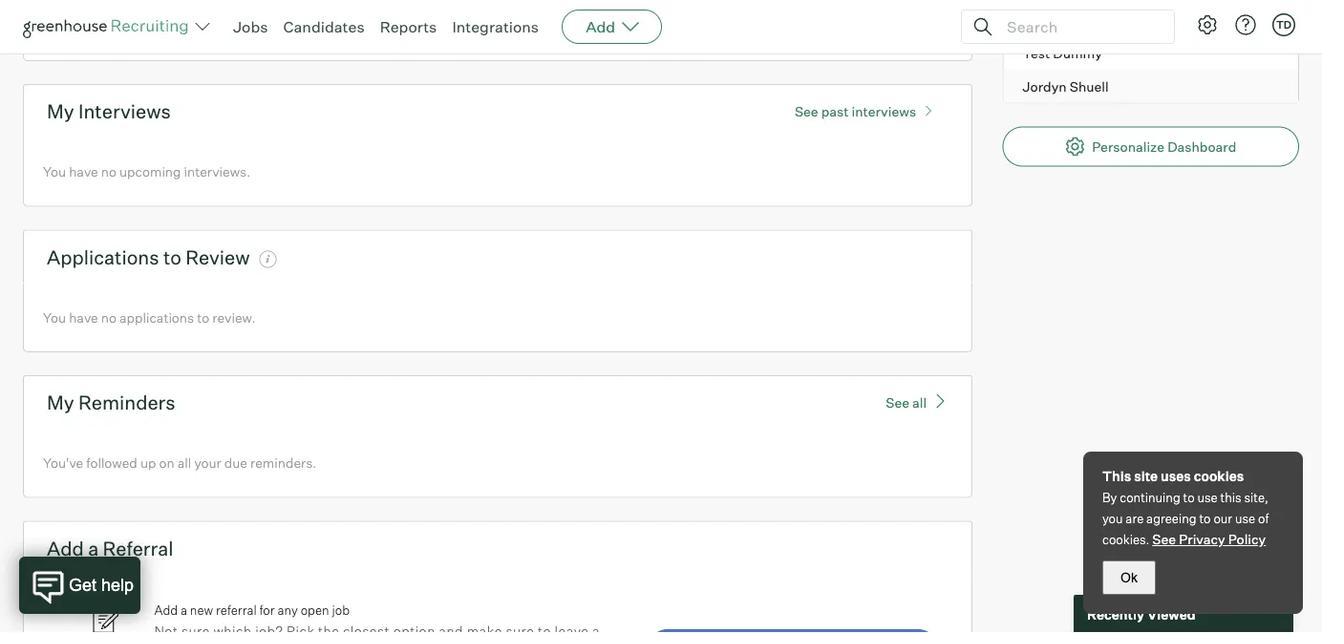 Task type: vqa. For each thing, say whether or not it's contained in the screenshot.
All Incomplete Tasks Option
no



Task type: locate. For each thing, give the bounding box(es) containing it.
no
[[101, 164, 117, 180], [101, 309, 117, 326]]

Search text field
[[1003, 13, 1158, 41]]

use left this
[[1198, 490, 1218, 506]]

2 vertical spatial add
[[154, 603, 178, 619]]

2 horizontal spatial add
[[586, 17, 616, 36]]

this site uses cookies
[[1103, 468, 1245, 485]]

this
[[1221, 490, 1242, 506]]

1 vertical spatial no
[[101, 309, 117, 326]]

0 horizontal spatial see
[[795, 103, 819, 120]]

add inside 'popup button'
[[586, 17, 616, 36]]

greenhouse recruiting image
[[23, 15, 195, 38]]

cookies
[[1195, 468, 1245, 485]]

1 horizontal spatial a
[[181, 603, 187, 619]]

td button
[[1269, 10, 1300, 40]]

my left interviews
[[47, 100, 74, 123]]

0 horizontal spatial add
[[47, 537, 84, 561]]

jordyn
[[1023, 79, 1067, 95]]

a
[[88, 537, 99, 561], [181, 603, 187, 619]]

up
[[140, 455, 156, 472]]

applications
[[119, 309, 194, 326]]

1 my from the top
[[47, 100, 74, 123]]

no left applications
[[101, 309, 117, 326]]

see
[[795, 103, 819, 120], [886, 394, 910, 411], [1153, 531, 1177, 548]]

all
[[913, 394, 927, 411], [178, 455, 191, 472]]

no left upcoming
[[101, 164, 117, 180]]

referral
[[103, 537, 173, 561]]

add for add a new referral for any open job
[[154, 603, 178, 619]]

to left review.
[[197, 309, 210, 326]]

0 vertical spatial all
[[913, 394, 927, 411]]

you've
[[43, 455, 83, 472]]

1 you from the top
[[43, 164, 66, 180]]

1 vertical spatial see
[[886, 394, 910, 411]]

you have no applications to review.
[[43, 309, 256, 326]]

1 horizontal spatial add
[[154, 603, 178, 619]]

no for applications
[[101, 309, 117, 326]]

1 horizontal spatial use
[[1236, 511, 1256, 527]]

1 horizontal spatial all
[[913, 394, 927, 411]]

interviews.
[[184, 164, 251, 180]]

site,
[[1245, 490, 1269, 506]]

see past interviews link
[[786, 95, 949, 120]]

configure image
[[1197, 13, 1220, 36]]

see privacy policy
[[1153, 531, 1267, 548]]

due
[[224, 455, 248, 472]]

0 vertical spatial have
[[69, 164, 98, 180]]

1 vertical spatial a
[[181, 603, 187, 619]]

add
[[586, 17, 616, 36], [47, 537, 84, 561], [154, 603, 178, 619]]

see privacy policy link
[[1153, 531, 1267, 548]]

you down "applications"
[[43, 309, 66, 326]]

2 horizontal spatial see
[[1153, 531, 1177, 548]]

2 my from the top
[[47, 391, 74, 415]]

you have no upcoming interviews.
[[43, 164, 251, 180]]

2 you from the top
[[43, 309, 66, 326]]

1 vertical spatial my
[[47, 391, 74, 415]]

1 no from the top
[[101, 164, 117, 180]]

site
[[1135, 468, 1159, 485]]

1 vertical spatial have
[[69, 309, 98, 326]]

1 vertical spatial you
[[43, 309, 66, 326]]

1 vertical spatial add
[[47, 537, 84, 561]]

0 vertical spatial you
[[43, 164, 66, 180]]

test dummy link
[[1004, 36, 1299, 69]]

you down the my interviews
[[43, 164, 66, 180]]

add for add a referral
[[47, 537, 84, 561]]

have
[[69, 164, 98, 180], [69, 309, 98, 326]]

you for you have no applications to review.
[[43, 309, 66, 326]]

have down "applications"
[[69, 309, 98, 326]]

a left referral
[[88, 537, 99, 561]]

recently
[[1088, 606, 1145, 623]]

uses
[[1161, 468, 1192, 485]]

0 horizontal spatial a
[[88, 537, 99, 561]]

0 vertical spatial no
[[101, 164, 117, 180]]

0 horizontal spatial all
[[178, 455, 191, 472]]

use
[[1198, 490, 1218, 506], [1236, 511, 1256, 527]]

ok button
[[1103, 561, 1157, 596]]

review.
[[212, 309, 256, 326]]

0 vertical spatial see
[[795, 103, 819, 120]]

to
[[163, 245, 182, 269], [197, 309, 210, 326], [1184, 490, 1195, 506], [1200, 511, 1212, 527]]

integrations
[[452, 17, 539, 36]]

0 vertical spatial a
[[88, 537, 99, 561]]

see for my reminders
[[886, 394, 910, 411]]

you
[[43, 164, 66, 180], [43, 309, 66, 326]]

1 horizontal spatial see
[[886, 394, 910, 411]]

0 vertical spatial my
[[47, 100, 74, 123]]

agreeing
[[1147, 511, 1197, 527]]

0 vertical spatial use
[[1198, 490, 1218, 506]]

2 have from the top
[[69, 309, 98, 326]]

see inside "link"
[[795, 103, 819, 120]]

0 horizontal spatial use
[[1198, 490, 1218, 506]]

use left of
[[1236, 511, 1256, 527]]

you've followed up on all your due reminders.
[[43, 455, 317, 472]]

my up you've
[[47, 391, 74, 415]]

to left our
[[1200, 511, 1212, 527]]

2 no from the top
[[101, 309, 117, 326]]

any
[[278, 603, 298, 619]]

0 vertical spatial add
[[586, 17, 616, 36]]

my
[[47, 100, 74, 123], [47, 391, 74, 415]]

a left new
[[181, 603, 187, 619]]

candidates link
[[283, 17, 365, 36]]

by
[[1103, 490, 1118, 506]]

jordyn shuell link
[[1004, 69, 1299, 103]]

1 have from the top
[[69, 164, 98, 180]]

upcoming
[[119, 164, 181, 180]]

have down the my interviews
[[69, 164, 98, 180]]



Task type: describe. For each thing, give the bounding box(es) containing it.
open
[[301, 603, 329, 619]]

td
[[1277, 18, 1292, 31]]

ok
[[1121, 571, 1138, 585]]

reports link
[[380, 17, 437, 36]]

add for add
[[586, 17, 616, 36]]

personalize dashboard
[[1093, 138, 1237, 155]]

a for referral
[[88, 537, 99, 561]]

test
[[1023, 45, 1051, 62]]

td button
[[1273, 13, 1296, 36]]

policy
[[1229, 531, 1267, 548]]

my reminders
[[47, 391, 176, 415]]

followed
[[86, 455, 137, 472]]

you
[[1103, 511, 1124, 527]]

integrations link
[[452, 17, 539, 36]]

personalize dashboard link
[[1003, 127, 1300, 167]]

personalize
[[1093, 138, 1165, 155]]

see past interviews
[[795, 103, 917, 120]]

see all
[[886, 394, 927, 411]]

dashboard
[[1168, 138, 1237, 155]]

my for my reminders
[[47, 391, 74, 415]]

review
[[186, 245, 250, 269]]

this
[[1103, 468, 1132, 485]]

recently viewed
[[1088, 606, 1196, 623]]

test dummy
[[1023, 45, 1103, 62]]

on
[[159, 455, 175, 472]]

your
[[194, 455, 221, 472]]

are
[[1126, 511, 1144, 527]]

of
[[1259, 511, 1270, 527]]

dummy
[[1054, 45, 1103, 62]]

jobs
[[233, 17, 268, 36]]

my for my interviews
[[47, 100, 74, 123]]

reminders
[[78, 391, 176, 415]]

2 vertical spatial see
[[1153, 531, 1177, 548]]

privacy
[[1180, 531, 1226, 548]]

my interviews
[[47, 100, 171, 123]]

jobs link
[[233, 17, 268, 36]]

add a referral
[[47, 537, 173, 561]]

you for you have no upcoming interviews.
[[43, 164, 66, 180]]

add a new referral for any open job
[[154, 603, 350, 619]]

reminders.
[[250, 455, 317, 472]]

applications
[[47, 245, 159, 269]]

have for upcoming
[[69, 164, 98, 180]]

no for upcoming
[[101, 164, 117, 180]]

1 vertical spatial all
[[178, 455, 191, 472]]

applications to review
[[47, 245, 250, 269]]

our
[[1214, 511, 1233, 527]]

referral
[[216, 603, 257, 619]]

cookies.
[[1103, 532, 1150, 548]]

interviews
[[852, 103, 917, 120]]

reports
[[380, 17, 437, 36]]

shuell
[[1070, 79, 1109, 95]]

a for new
[[181, 603, 187, 619]]

candidates
[[283, 17, 365, 36]]

1 vertical spatial use
[[1236, 511, 1256, 527]]

jordyn shuell
[[1023, 79, 1109, 95]]

see for my interviews
[[795, 103, 819, 120]]

new
[[190, 603, 213, 619]]

viewed
[[1148, 606, 1196, 623]]

to left review
[[163, 245, 182, 269]]

past
[[822, 103, 849, 120]]

add button
[[562, 10, 663, 44]]

see all link
[[886, 392, 949, 411]]

all inside see all link
[[913, 394, 927, 411]]

by continuing to use this site, you are agreeing to our use of cookies.
[[1103, 490, 1270, 548]]

have for applications
[[69, 309, 98, 326]]

to down the uses
[[1184, 490, 1195, 506]]

for
[[260, 603, 275, 619]]

continuing
[[1121, 490, 1181, 506]]

interviews
[[78, 100, 171, 123]]

job
[[332, 603, 350, 619]]



